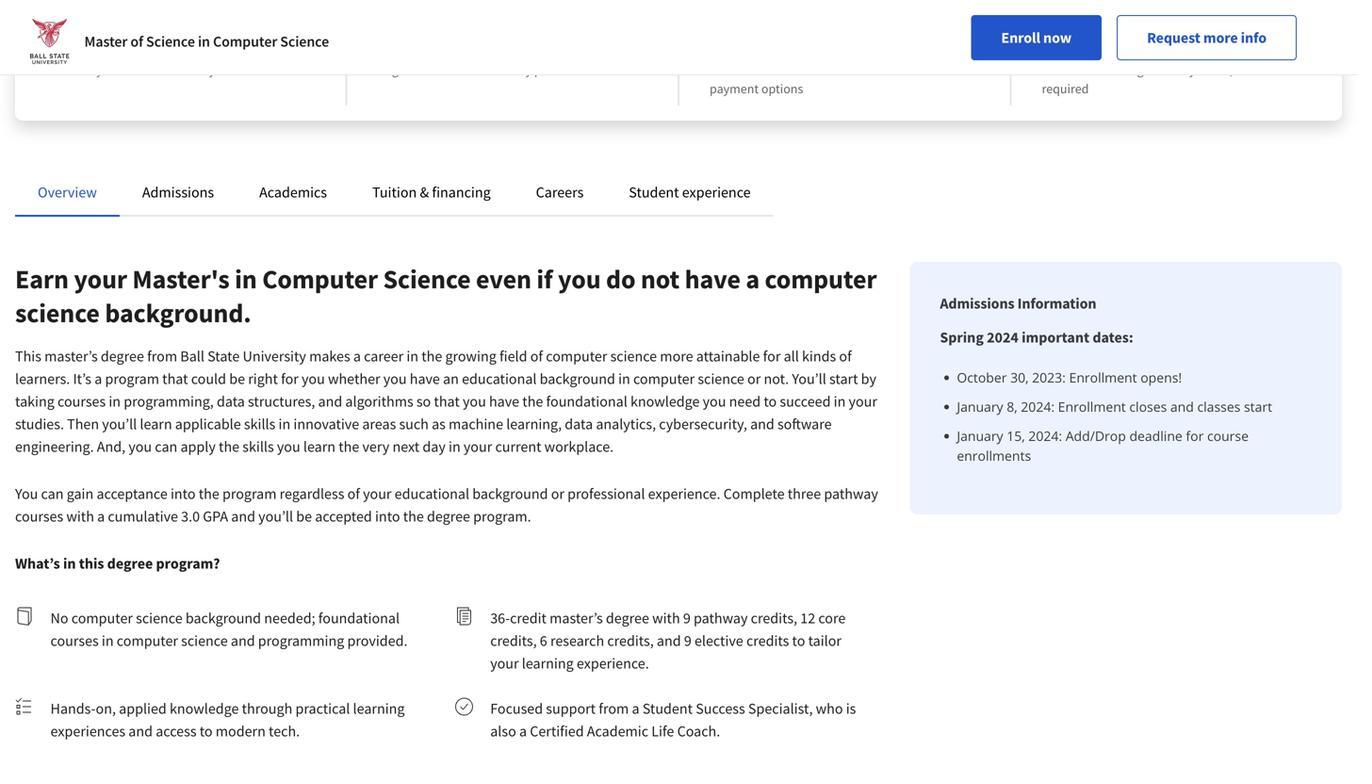 Task type: vqa. For each thing, say whether or not it's contained in the screenshot.
30, at the right of page
yes



Task type: locate. For each thing, give the bounding box(es) containing it.
and
[[881, 61, 902, 78], [318, 392, 343, 411], [1171, 398, 1195, 416], [751, 415, 775, 434], [231, 507, 256, 526], [231, 632, 255, 651], [657, 632, 681, 651], [129, 722, 153, 741]]

2 vertical spatial for
[[1187, 427, 1205, 445]]

0 horizontal spatial state
[[129, 61, 157, 78]]

0 horizontal spatial credits,
[[491, 632, 537, 651]]

0 horizontal spatial knowledge
[[170, 700, 239, 719]]

knowledge
[[631, 392, 700, 411], [170, 700, 239, 719]]

more left "attainable"
[[660, 347, 694, 366]]

0 horizontal spatial science
[[146, 32, 195, 51]]

learn
[[140, 415, 172, 434], [304, 438, 336, 456]]

master's inside 36-credit master's degree with 9 pathway credits, 12 core credits, 6 research credits, and 9 elective credits to tailor your learning experience.
[[550, 609, 603, 628]]

important
[[1022, 328, 1090, 347]]

the left growing
[[422, 347, 443, 366]]

start right classes
[[1245, 398, 1273, 416]]

1 vertical spatial master's
[[550, 609, 603, 628]]

1 vertical spatial can
[[41, 485, 64, 504]]

practical
[[296, 700, 350, 719]]

and inside you can gain acceptance into the program regardless of your educational background or professional experience. complete three pathway courses with a cumulative 3.0 gpa and you'll be accepted into the degree program.
[[231, 507, 256, 526]]

experience. inside 36-credit master's degree with 9 pathway credits, 12 core credits, 6 research credits, and 9 elective credits to tailor your learning experience.
[[577, 654, 649, 673]]

0 vertical spatial master's
[[44, 347, 98, 366]]

data
[[217, 392, 245, 411], [565, 415, 593, 434]]

educational down day
[[395, 485, 470, 504]]

on,
[[96, 700, 116, 719]]

1 vertical spatial background
[[473, 485, 548, 504]]

0 horizontal spatial by
[[89, 61, 102, 78]]

experience. inside you can gain acceptance into the program regardless of your educational background or professional experience. complete three pathway courses with a cumulative 3.0 gpa and you'll be accepted into the degree program.
[[648, 485, 721, 504]]

university inside accredited degree offered by ball state university
[[160, 61, 215, 78]]

1 horizontal spatial science
[[280, 32, 329, 51]]

have inside earn your master's in computer science even if you do not have a computer science background.
[[685, 263, 741, 296]]

you down innovative
[[277, 438, 301, 456]]

by right you'll
[[862, 370, 877, 389]]

program up "gpa"
[[223, 485, 277, 504]]

foundational up analytics,
[[547, 392, 628, 411]]

more inside button
[[1204, 28, 1239, 47]]

of right master
[[130, 32, 143, 51]]

you'll inside you can gain acceptance into the program regardless of your educational background or professional experience. complete three pathway courses with a cumulative 3.0 gpa and you'll be accepted into the degree program.
[[259, 507, 293, 526]]

can left apply
[[155, 438, 178, 456]]

and right tuition
[[881, 61, 902, 78]]

1 horizontal spatial master's
[[550, 609, 603, 628]]

your inside earn your master's in computer science even if you do not have a computer science background.
[[74, 263, 127, 296]]

start down kinds
[[830, 370, 859, 389]]

the up "gpa"
[[199, 485, 219, 504]]

life
[[652, 722, 675, 741]]

software
[[778, 415, 832, 434]]

2 horizontal spatial science
[[383, 263, 471, 296]]

1 vertical spatial pathway
[[694, 609, 748, 628]]

background up "program." at the bottom left
[[473, 485, 548, 504]]

knowledge up the "cybersecurity,"
[[631, 392, 700, 411]]

0 vertical spatial with
[[66, 507, 94, 526]]

january up enrollments
[[957, 427, 1004, 445]]

0 vertical spatial ball
[[105, 61, 126, 78]]

background inside no computer science background needed; foundational courses in computer science and programming provided.
[[186, 609, 261, 628]]

educational down field
[[462, 370, 537, 389]]

learn down programming,
[[140, 415, 172, 434]]

learning,
[[507, 415, 562, 434]]

ball inside the this master's degree from ball state university makes a career in the growing field of computer science more attainable for all kinds of learners. it's a program that could be right for you whether you have an educational background in computer science or not. you'll start by taking courses in programming, data structures, and algorithms so that you have the foundational knowledge you need to succeed in your studies. then you'll learn applicable skills in innovative areas such as machine learning, data analytics, cybersecurity, and software engineering. and, you can apply the skills you learn the very next day in your current workplace.
[[180, 347, 205, 366]]

flexible
[[904, 61, 945, 78]]

2024: right 15,
[[1029, 427, 1063, 445]]

0 horizontal spatial university
[[160, 61, 215, 78]]

0 horizontal spatial with
[[66, 507, 94, 526]]

science inside earn your master's in computer science even if you do not have a computer science background.
[[383, 263, 471, 296]]

1 horizontal spatial by
[[862, 370, 877, 389]]

and left programming at bottom
[[231, 632, 255, 651]]

pathway right three
[[825, 485, 879, 504]]

courses inside the this master's degree from ball state university makes a career in the growing field of computer science more attainable for all kinds of learners. it's a program that could be right for you whether you have an educational background in computer science or not. you'll start by taking courses in programming, data structures, and algorithms so that you have the foundational knowledge you need to succeed in your studies. then you'll learn applicable skills in innovative areas such as machine learning, data analytics, cybersecurity, and software engineering. and, you can apply the skills you learn the very next day in your current workplace.
[[58, 392, 106, 411]]

learning right practical
[[353, 700, 405, 719]]

state
[[129, 61, 157, 78], [208, 347, 240, 366]]

0 vertical spatial enrollment
[[1070, 369, 1138, 387]]

1 vertical spatial admissions
[[941, 294, 1015, 313]]

for left all
[[764, 347, 781, 366]]

by inside accredited degree offered by ball state university
[[89, 61, 102, 78]]

1 horizontal spatial university
[[243, 347, 306, 366]]

january down the october
[[957, 398, 1004, 416]]

0 horizontal spatial ball
[[105, 61, 126, 78]]

1 vertical spatial have
[[410, 370, 440, 389]]

state inside accredited degree offered by ball state university
[[129, 61, 157, 78]]

knowledge up access
[[170, 700, 239, 719]]

it's
[[73, 370, 91, 389]]

0 horizontal spatial foundational
[[319, 609, 400, 628]]

1 january from the top
[[957, 398, 1004, 416]]

ball inside accredited degree offered by ball state university
[[105, 61, 126, 78]]

0 vertical spatial start
[[830, 370, 859, 389]]

offered
[[45, 61, 86, 78]]

1 horizontal spatial pathway
[[825, 485, 879, 504]]

a inside you can gain acceptance into the program regardless of your educational background or professional experience. complete three pathway courses with a cumulative 3.0 gpa and you'll be accepted into the degree program.
[[97, 507, 105, 526]]

to down 12
[[793, 632, 806, 651]]

0 horizontal spatial or
[[551, 485, 565, 504]]

science
[[15, 297, 100, 330], [611, 347, 657, 366], [698, 370, 745, 389], [136, 609, 183, 628], [181, 632, 228, 651]]

2 vertical spatial to
[[200, 722, 213, 741]]

ball for master's
[[180, 347, 205, 366]]

right
[[248, 370, 278, 389]]

you'll up and,
[[102, 415, 137, 434]]

admissions for admissions
[[142, 183, 214, 202]]

be down regardless at the bottom of page
[[296, 507, 312, 526]]

performance-
[[535, 61, 610, 78]]

elective
[[695, 632, 744, 651]]

is inside focused support from a student success specialist, who is also a certified academic life coach.
[[847, 700, 857, 719]]

0 vertical spatial knowledge
[[631, 392, 700, 411]]

have
[[685, 263, 741, 296], [410, 370, 440, 389], [489, 392, 520, 411]]

1 horizontal spatial admissions
[[941, 294, 1015, 313]]

enrollment for 2024:
[[1059, 398, 1127, 416]]

program?
[[156, 555, 220, 573]]

innovative
[[294, 415, 359, 434]]

master's up "research"
[[550, 609, 603, 628]]

makes
[[309, 347, 350, 366]]

the up learning,
[[523, 392, 544, 411]]

career
[[364, 347, 404, 366]]

with inside you can gain acceptance into the program regardless of your educational background or professional experience. complete three pathway courses with a cumulative 3.0 gpa and you'll be accepted into the degree program.
[[66, 507, 94, 526]]

from up academic
[[599, 700, 629, 719]]

hands- up experiences at bottom
[[51, 700, 96, 719]]

2 vertical spatial have
[[489, 392, 520, 411]]

you right if
[[558, 263, 601, 296]]

1 horizontal spatial hands-
[[1043, 61, 1082, 78]]

30,
[[1011, 369, 1029, 387]]

learning inside 36-credit master's degree with 9 pathway credits, 12 core credits, 6 research credits, and 9 elective credits to tailor your learning experience.
[[522, 654, 574, 673]]

0 horizontal spatial that
[[162, 370, 188, 389]]

enrollment inside "october 30, 2023: enrollment opens!" list item
[[1070, 369, 1138, 387]]

0 vertical spatial state
[[129, 61, 157, 78]]

your
[[74, 263, 127, 296], [849, 392, 878, 411], [464, 438, 492, 456], [363, 485, 392, 504], [491, 654, 519, 673]]

courses down it's
[[58, 392, 106, 411]]

1 vertical spatial courses
[[15, 507, 63, 526]]

state down the accredited
[[129, 61, 157, 78]]

pathway inside you can gain acceptance into the program regardless of your educational background or professional experience. complete three pathway courses with a cumulative 3.0 gpa and you'll be accepted into the degree program.
[[825, 485, 879, 504]]

36-credit master's degree with 9 pathway credits, 12 core credits, 6 research credits, and 9 elective credits to tailor your learning experience.
[[491, 609, 846, 673]]

enrollment up add/drop
[[1059, 398, 1127, 416]]

computer up kinds
[[765, 263, 877, 296]]

1 horizontal spatial program
[[223, 485, 277, 504]]

and down need
[[751, 415, 775, 434]]

university down master of science in computer science on the top of the page
[[160, 61, 215, 78]]

you'll
[[102, 415, 137, 434], [259, 507, 293, 526]]

on
[[1082, 61, 1096, 78]]

start inside january 8, 2024: enrollment closes and classes start list item
[[1245, 398, 1273, 416]]

january inside january 15, 2024: add/drop deadline for course enrollments
[[957, 427, 1004, 445]]

request more info button
[[1118, 15, 1298, 60]]

you
[[558, 263, 601, 296], [302, 370, 325, 389], [384, 370, 407, 389], [463, 392, 486, 411], [703, 392, 727, 411], [129, 438, 152, 456], [277, 438, 301, 456]]

also
[[491, 722, 517, 741]]

state up could
[[208, 347, 240, 366]]

courses inside you can gain acceptance into the program regardless of your educational background or professional experience. complete three pathway courses with a cumulative 3.0 gpa and you'll be accepted into the degree program.
[[15, 507, 63, 526]]

course
[[1208, 427, 1249, 445]]

learning down online
[[1099, 61, 1144, 78]]

ball
[[105, 61, 126, 78], [180, 347, 205, 366]]

your down 36-
[[491, 654, 519, 673]]

1 vertical spatial educational
[[395, 485, 470, 504]]

data down could
[[217, 392, 245, 411]]

skills
[[244, 415, 276, 434], [243, 438, 274, 456]]

0 vertical spatial learn
[[140, 415, 172, 434]]

info
[[1242, 28, 1267, 47]]

program.
[[474, 507, 532, 526]]

or left professional
[[551, 485, 565, 504]]

and right "gpa"
[[231, 507, 256, 526]]

your right earn at the top of the page
[[74, 263, 127, 296]]

background
[[540, 370, 616, 389], [473, 485, 548, 504], [186, 609, 261, 628]]

1 horizontal spatial with
[[653, 609, 681, 628]]

educational inside the this master's degree from ball state university makes a career in the growing field of computer science more attainable for all kinds of learners. it's a program that could be right for you whether you have an educational background in computer science or not. you'll start by taking courses in programming, data structures, and algorithms so that you have the foundational knowledge you need to succeed in your studies. then you'll learn applicable skills in innovative areas such as machine learning, data analytics, cybersecurity, and software engineering. and, you can apply the skills you learn the very next day in your current workplace.
[[462, 370, 537, 389]]

2024: right "8," on the bottom
[[1022, 398, 1055, 416]]

0 horizontal spatial can
[[41, 485, 64, 504]]

computer inside earn your master's in computer science even if you do not have a computer science background.
[[262, 263, 378, 296]]

enrollment for 2023:
[[1070, 369, 1138, 387]]

day
[[423, 438, 446, 456]]

3.0
[[181, 507, 200, 526]]

state inside the this master's degree from ball state university makes a career in the growing field of computer science more attainable for all kinds of learners. it's a program that could be right for you whether you have an educational background in computer science or not. you'll start by taking courses in programming, data structures, and algorithms so that you have the foundational knowledge you need to succeed in your studies. then you'll learn applicable skills in innovative areas such as machine learning, data analytics, cybersecurity, and software engineering. and, you can apply the skills you learn the very next day in your current workplace.
[[208, 347, 240, 366]]

can right you
[[41, 485, 64, 504]]

foundational inside no computer science background needed; foundational courses in computer science and programming provided.
[[319, 609, 400, 628]]

background down program?
[[186, 609, 261, 628]]

enrollment
[[1070, 369, 1138, 387], [1059, 398, 1127, 416]]

university up "right"
[[243, 347, 306, 366]]

1 vertical spatial 2024:
[[1029, 427, 1063, 445]]

academics
[[259, 183, 327, 202]]

0 vertical spatial by
[[89, 61, 102, 78]]

1 vertical spatial with
[[653, 609, 681, 628]]

enrollment inside january 8, 2024: enrollment closes and classes start list item
[[1059, 398, 1127, 416]]

1 horizontal spatial into
[[375, 507, 400, 526]]

from up options
[[752, 61, 779, 78]]

1 vertical spatial start
[[1245, 398, 1273, 416]]

0 vertical spatial to
[[764, 392, 777, 411]]

kinds
[[803, 347, 837, 366]]

1 vertical spatial enrollment
[[1059, 398, 1127, 416]]

information
[[1018, 294, 1097, 313]]

0 horizontal spatial admissions
[[142, 183, 214, 202]]

enroll now
[[1002, 28, 1072, 47]]

can
[[155, 438, 178, 456], [41, 485, 64, 504]]

2024:
[[1022, 398, 1055, 416], [1029, 427, 1063, 445]]

to right access
[[200, 722, 213, 741]]

background inside you can gain acceptance into the program regardless of your educational background or professional experience. complete three pathway courses with a cumulative 3.0 gpa and you'll be accepted into the degree program.
[[473, 485, 548, 504]]

admissions up master's
[[142, 183, 214, 202]]

attainable
[[697, 347, 761, 366]]

based
[[610, 61, 643, 78]]

in inside no computer science background needed; foundational courses in computer science and programming provided.
[[102, 632, 114, 651]]

applied
[[119, 700, 167, 719]]

start
[[830, 370, 859, 389], [1245, 398, 1273, 416]]

student up life
[[643, 700, 693, 719]]

in
[[198, 32, 210, 51], [235, 263, 257, 296], [407, 347, 419, 366], [619, 370, 631, 389], [109, 392, 121, 411], [834, 392, 846, 411], [279, 415, 291, 434], [449, 438, 461, 456], [63, 555, 76, 573], [102, 632, 114, 651]]

0 vertical spatial is
[[479, 61, 487, 78]]

2 horizontal spatial learning
[[1099, 61, 1144, 78]]

1 horizontal spatial learning
[[522, 654, 574, 673]]

into right accepted
[[375, 507, 400, 526]]

0 horizontal spatial learn
[[140, 415, 172, 434]]

is left entirely
[[479, 61, 487, 78]]

of
[[130, 32, 143, 51], [531, 347, 543, 366], [840, 347, 852, 366], [348, 485, 360, 504]]

october 30, 2023: enrollment opens! list item
[[957, 368, 1313, 388]]

online
[[1091, 35, 1141, 59]]

you up the machine
[[463, 392, 486, 411]]

from up programming,
[[147, 347, 177, 366]]

data up workplace.
[[565, 415, 593, 434]]

spring
[[941, 328, 984, 347]]

master's inside the this master's degree from ball state university makes a career in the growing field of computer science more attainable for all kinds of learners. it's a program that could be right for you whether you have an educational background in computer science or not. you'll start by taking courses in programming, data structures, and algorithms so that you have the foundational knowledge you need to succeed in your studies. then you'll learn applicable skills in innovative areas such as machine learning, data analytics, cybersecurity, and software engineering. and, you can apply the skills you learn the very next day in your current workplace.
[[44, 347, 98, 366]]

be left "right"
[[229, 370, 245, 389]]

ball up could
[[180, 347, 205, 366]]

computer
[[765, 263, 877, 296], [546, 347, 608, 366], [634, 370, 695, 389], [71, 609, 133, 628], [117, 632, 178, 651]]

1 vertical spatial experience.
[[577, 654, 649, 673]]

learn down innovative
[[304, 438, 336, 456]]

with
[[66, 507, 94, 526], [653, 609, 681, 628]]

from
[[752, 61, 779, 78], [1147, 61, 1173, 78], [147, 347, 177, 366], [599, 700, 629, 719]]

university inside the this master's degree from ball state university makes a career in the growing field of computer science more attainable for all kinds of learners. it's a program that could be right for you whether you have an educational background in computer science or not. you'll start by taking courses in programming, data structures, and algorithms so that you have the foundational knowledge you need to succeed in your studies. then you'll learn applicable skills in innovative areas such as machine learning, data analytics, cybersecurity, and software engineering. and, you can apply the skills you learn the very next day in your current workplace.
[[243, 347, 306, 366]]

you down 'career'
[[384, 370, 407, 389]]

1 vertical spatial hands-
[[51, 700, 96, 719]]

a up "attainable"
[[746, 263, 760, 296]]

from inside benefit from affordable tuition and flexible payment options
[[752, 61, 779, 78]]

0 vertical spatial learning
[[1099, 61, 1144, 78]]

1 vertical spatial foundational
[[319, 609, 400, 628]]

experience. left complete
[[648, 485, 721, 504]]

2 vertical spatial courses
[[51, 632, 99, 651]]

1 vertical spatial or
[[551, 485, 565, 504]]

1 vertical spatial to
[[793, 632, 806, 651]]

0 vertical spatial data
[[217, 392, 245, 411]]

growing
[[446, 347, 497, 366]]

or left not.
[[748, 370, 761, 389]]

2 horizontal spatial have
[[685, 263, 741, 296]]

support
[[546, 700, 596, 719]]

master's up it's
[[44, 347, 98, 366]]

engineering.
[[15, 438, 94, 456]]

0 horizontal spatial into
[[171, 485, 196, 504]]

or inside you can gain acceptance into the program regardless of your educational background or professional experience. complete three pathway courses with a cumulative 3.0 gpa and you'll be accepted into the degree program.
[[551, 485, 565, 504]]

enroll
[[1002, 28, 1041, 47]]

and left the elective
[[657, 632, 681, 651]]

1 vertical spatial is
[[847, 700, 857, 719]]

admissions information
[[941, 294, 1097, 313]]

student experience link
[[629, 183, 751, 202]]

can inside you can gain acceptance into the program regardless of your educational background or professional experience. complete three pathway courses with a cumulative 3.0 gpa and you'll be accepted into the degree program.
[[41, 485, 64, 504]]

program inside you can gain acceptance into the program regardless of your educational background or professional experience. complete three pathway courses with a cumulative 3.0 gpa and you'll be accepted into the degree program.
[[223, 485, 277, 504]]

of up accepted
[[348, 485, 360, 504]]

is
[[479, 61, 487, 78], [847, 700, 857, 719]]

apply
[[181, 438, 216, 456]]

admissions
[[142, 183, 214, 202], [941, 294, 1015, 313]]

accredited
[[45, 35, 131, 59]]

credits, up credits
[[751, 609, 798, 628]]

0 vertical spatial program
[[105, 370, 159, 389]]

from inside focused support from a student success specialist, who is also a certified academic life coach.
[[599, 700, 629, 719]]

tailor
[[809, 632, 842, 651]]

0 vertical spatial hands-
[[1043, 61, 1082, 78]]

2 january from the top
[[957, 427, 1004, 445]]

is right who at the right of the page
[[847, 700, 857, 719]]

admissions up 'spring'
[[941, 294, 1015, 313]]

admissions link
[[142, 183, 214, 202]]

your right succeed
[[849, 392, 878, 411]]

background up learning,
[[540, 370, 616, 389]]

the left very
[[339, 438, 360, 456]]

required
[[1043, 80, 1090, 97]]

you inside earn your master's in computer science even if you do not have a computer science background.
[[558, 263, 601, 296]]

for up structures,
[[281, 370, 299, 389]]

0 vertical spatial have
[[685, 263, 741, 296]]

1 horizontal spatial is
[[847, 700, 857, 719]]

structures,
[[248, 392, 315, 411]]

ball for degree
[[105, 61, 126, 78]]

0 horizontal spatial hands-
[[51, 700, 96, 719]]

1 horizontal spatial have
[[489, 392, 520, 411]]

very
[[363, 438, 390, 456]]

by down the accredited
[[89, 61, 102, 78]]

0 vertical spatial 2024:
[[1022, 398, 1055, 416]]

and inside no computer science background needed; foundational courses in computer science and programming provided.
[[231, 632, 255, 651]]

1 horizontal spatial more
[[1204, 28, 1239, 47]]

1 vertical spatial be
[[296, 507, 312, 526]]

degree admission is entirely performance-based
[[378, 61, 643, 78]]

0 vertical spatial courses
[[58, 392, 106, 411]]

1 vertical spatial for
[[281, 370, 299, 389]]

to down not.
[[764, 392, 777, 411]]

0 vertical spatial skills
[[244, 415, 276, 434]]

that up programming,
[[162, 370, 188, 389]]

be
[[229, 370, 245, 389], [296, 507, 312, 526]]

background inside the this master's degree from ball state university makes a career in the growing field of computer science more attainable for all kinds of learners. it's a program that could be right for you whether you have an educational background in computer science or not. you'll start by taking courses in programming, data structures, and algorithms so that you have the foundational knowledge you need to succeed in your studies. then you'll learn applicable skills in innovative areas such as machine learning, data analytics, cybersecurity, and software engineering. and, you can apply the skills you learn the very next day in your current workplace.
[[540, 370, 616, 389]]

1 horizontal spatial can
[[155, 438, 178, 456]]

you'll inside the this master's degree from ball state university makes a career in the growing field of computer science more attainable for all kinds of learners. it's a program that could be right for you whether you have an educational background in computer science or not. you'll start by taking courses in programming, data structures, and algorithms so that you have the foundational knowledge you need to succeed in your studies. then you'll learn applicable skills in innovative areas such as machine learning, data analytics, cybersecurity, and software engineering. and, you can apply the skills you learn the very next day in your current workplace.
[[102, 415, 137, 434]]

1 horizontal spatial foundational
[[547, 392, 628, 411]]

educational inside you can gain acceptance into the program regardless of your educational background or professional experience. complete three pathway courses with a cumulative 3.0 gpa and you'll be accepted into the degree program.
[[395, 485, 470, 504]]

1 horizontal spatial learn
[[304, 438, 336, 456]]

what's in this degree program?
[[15, 555, 220, 573]]

0 vertical spatial january
[[957, 398, 1004, 416]]

and right 'closes'
[[1171, 398, 1195, 416]]

2 horizontal spatial for
[[1187, 427, 1205, 445]]

you'll down regardless at the bottom of page
[[259, 507, 293, 526]]

list
[[948, 368, 1313, 466]]

have right not
[[685, 263, 741, 296]]

1 vertical spatial state
[[208, 347, 240, 366]]

january for january 8, 2024: enrollment closes and classes start
[[957, 398, 1004, 416]]

that
[[162, 370, 188, 389], [434, 392, 460, 411]]

0 horizontal spatial master's
[[44, 347, 98, 366]]

2 vertical spatial learning
[[353, 700, 405, 719]]

100%
[[1043, 35, 1087, 59]]

1 vertical spatial university
[[243, 347, 306, 366]]

credits, down 36-
[[491, 632, 537, 651]]

financing
[[432, 183, 491, 202]]

student left the experience
[[629, 183, 679, 202]]

a up academic
[[632, 700, 640, 719]]

hands- up required
[[1043, 61, 1082, 78]]

pathway up the elective
[[694, 609, 748, 628]]

hands-on, applied knowledge through practical learning experiences and access to modern tech.
[[51, 700, 405, 741]]

1 horizontal spatial state
[[208, 347, 240, 366]]

january inside january 8, 2024: enrollment closes and classes start list item
[[957, 398, 1004, 416]]

ball down master
[[105, 61, 126, 78]]

1 horizontal spatial knowledge
[[631, 392, 700, 411]]

1 horizontal spatial to
[[764, 392, 777, 411]]

0 vertical spatial more
[[1204, 28, 1239, 47]]

0 horizontal spatial learning
[[353, 700, 405, 719]]

0 vertical spatial that
[[162, 370, 188, 389]]

2024: inside january 15, 2024: add/drop deadline for course enrollments
[[1029, 427, 1063, 445]]

learning down the 6
[[522, 654, 574, 673]]



Task type: describe. For each thing, give the bounding box(es) containing it.
january 8, 2024: enrollment closes and classes start list item
[[957, 397, 1313, 417]]

the right accepted
[[403, 507, 424, 526]]

algorithms
[[346, 392, 414, 411]]

learning inside the hands-on, applied knowledge through practical learning experiences and access to modern tech.
[[353, 700, 405, 719]]

with inside 36-credit master's degree with 9 pathway credits, 12 core credits, 6 research credits, and 9 elective credits to tailor your learning experience.
[[653, 609, 681, 628]]

1 vertical spatial into
[[375, 507, 400, 526]]

pathway inside 36-credit master's degree with 9 pathway credits, 12 core credits, 6 research credits, and 9 elective credits to tailor your learning experience.
[[694, 609, 748, 628]]

careers
[[536, 183, 584, 202]]

master's
[[132, 263, 230, 296]]

can inside the this master's degree from ball state university makes a career in the growing field of computer science more attainable for all kinds of learners. it's a program that could be right for you whether you have an educational background in computer science or not. you'll start by taking courses in programming, data structures, and algorithms so that you have the foundational knowledge you need to succeed in your studies. then you'll learn applicable skills in innovative areas such as machine learning, data analytics, cybersecurity, and software engineering. and, you can apply the skills you learn the very next day in your current workplace.
[[155, 438, 178, 456]]

succeed
[[780, 392, 831, 411]]

1 horizontal spatial data
[[565, 415, 593, 434]]

hands- inside the hands-on, applied knowledge through practical learning experiences and access to modern tech.
[[51, 700, 96, 719]]

gpa
[[203, 507, 228, 526]]

core
[[819, 609, 846, 628]]

academic
[[587, 722, 649, 741]]

0 horizontal spatial is
[[479, 61, 487, 78]]

36-
[[491, 609, 510, 628]]

and inside the hands-on, applied knowledge through practical learning experiences and access to modern tech.
[[129, 722, 153, 741]]

a right it's
[[94, 370, 102, 389]]

you can gain acceptance into the program regardless of your educational background or professional experience. complete three pathway courses with a cumulative 3.0 gpa and you'll be accepted into the degree program.
[[15, 485, 879, 526]]

experience
[[683, 183, 751, 202]]

research
[[551, 632, 605, 651]]

knowledge inside the hands-on, applied knowledge through practical learning experiences and access to modern tech.
[[170, 700, 239, 719]]

0 vertical spatial for
[[764, 347, 781, 366]]

academics link
[[259, 183, 327, 202]]

focused
[[491, 700, 543, 719]]

0 horizontal spatial have
[[410, 370, 440, 389]]

gain
[[67, 485, 94, 504]]

you up the "cybersecurity,"
[[703, 392, 727, 411]]

degree inside accredited degree offered by ball state university
[[134, 35, 189, 59]]

you'll
[[792, 370, 827, 389]]

from inside "100% online hands-on learning from anywhere, no travel required"
[[1147, 61, 1173, 78]]

computer for science
[[213, 32, 277, 51]]

no computer science background needed; foundational courses in computer science and programming provided.
[[51, 609, 408, 651]]

spring 2024 important dates:
[[941, 328, 1134, 347]]

your inside 36-credit master's degree with 9 pathway credits, 12 core credits, 6 research credits, and 9 elective credits to tailor your learning experience.
[[491, 654, 519, 673]]

0 horizontal spatial data
[[217, 392, 245, 411]]

and up innovative
[[318, 392, 343, 411]]

more inside the this master's degree from ball state university makes a career in the growing field of computer science more attainable for all kinds of learners. it's a program that could be right for you whether you have an educational background in computer science or not. you'll start by taking courses in programming, data structures, and algorithms so that you have the foundational knowledge you need to succeed in your studies. then you'll learn applicable skills in innovative areas such as machine learning, data analytics, cybersecurity, and software engineering. and, you can apply the skills you learn the very next day in your current workplace.
[[660, 347, 694, 366]]

1 vertical spatial learn
[[304, 438, 336, 456]]

no
[[51, 609, 68, 628]]

this
[[79, 555, 104, 573]]

be inside the this master's degree from ball state university makes a career in the growing field of computer science more attainable for all kinds of learners. it's a program that could be right for you whether you have an educational background in computer science or not. you'll start by taking courses in programming, data structures, and algorithms so that you have the foundational knowledge you need to succeed in your studies. then you'll learn applicable skills in innovative areas such as machine learning, data analytics, cybersecurity, and software engineering. and, you can apply the skills you learn the very next day in your current workplace.
[[229, 370, 245, 389]]

your down the machine
[[464, 438, 492, 456]]

october
[[957, 369, 1008, 387]]

accepted
[[315, 507, 372, 526]]

admission
[[419, 61, 476, 78]]

computer up applied
[[117, 632, 178, 651]]

such
[[399, 415, 429, 434]]

program inside the this master's degree from ball state university makes a career in the growing field of computer science more attainable for all kinds of learners. it's a program that could be right for you whether you have an educational background in computer science or not. you'll start by taking courses in programming, data structures, and algorithms so that you have the foundational knowledge you need to succeed in your studies. then you'll learn applicable skills in innovative areas such as machine learning, data analytics, cybersecurity, and software engineering. and, you can apply the skills you learn the very next day in your current workplace.
[[105, 370, 159, 389]]

do
[[606, 263, 636, 296]]

specialist,
[[749, 700, 813, 719]]

a right also
[[520, 722, 527, 741]]

classes
[[1198, 398, 1241, 416]]

background.
[[105, 297, 251, 330]]

you right and,
[[129, 438, 152, 456]]

degree inside 36-credit master's degree with 9 pathway credits, 12 core credits, 6 research credits, and 9 elective credits to tailor your learning experience.
[[606, 609, 650, 628]]

of right kinds
[[840, 347, 852, 366]]

request more info
[[1148, 28, 1267, 47]]

professional
[[568, 485, 645, 504]]

2024
[[987, 328, 1019, 347]]

now
[[1044, 28, 1072, 47]]

15,
[[1007, 427, 1026, 445]]

0 horizontal spatial for
[[281, 370, 299, 389]]

of inside you can gain acceptance into the program regardless of your educational background or professional experience. complete three pathway courses with a cumulative 3.0 gpa and you'll be accepted into the degree program.
[[348, 485, 360, 504]]

coach.
[[678, 722, 721, 741]]

computer right no
[[71, 609, 133, 628]]

experiences
[[51, 722, 126, 741]]

1 vertical spatial skills
[[243, 438, 274, 456]]

foundational inside the this master's degree from ball state university makes a career in the growing field of computer science more attainable for all kinds of learners. it's a program that could be right for you whether you have an educational background in computer science or not. you'll start by taking courses in programming, data structures, and algorithms so that you have the foundational knowledge you need to succeed in your studies. then you'll learn applicable skills in innovative areas such as machine learning, data analytics, cybersecurity, and software engineering. and, you can apply the skills you learn the very next day in your current workplace.
[[547, 392, 628, 411]]

your inside you can gain acceptance into the program regardless of your educational background or professional experience. complete three pathway courses with a cumulative 3.0 gpa and you'll be accepted into the degree program.
[[363, 485, 392, 504]]

2024: for enrollment
[[1022, 398, 1055, 416]]

by inside the this master's degree from ball state university makes a career in the growing field of computer science more attainable for all kinds of learners. it's a program that could be right for you whether you have an educational background in computer science or not. you'll start by taking courses in programming, data structures, and algorithms so that you have the foundational knowledge you need to succeed in your studies. then you'll learn applicable skills in innovative areas such as machine learning, data analytics, cybersecurity, and software engineering. and, you can apply the skills you learn the very next day in your current workplace.
[[862, 370, 877, 389]]

degree
[[378, 61, 416, 78]]

university for master's
[[243, 347, 306, 366]]

computer up analytics,
[[634, 370, 695, 389]]

and inside january 8, 2024: enrollment closes and classes start list item
[[1171, 398, 1195, 416]]

a up whether
[[354, 347, 361, 366]]

computer inside earn your master's in computer science even if you do not have a computer science background.
[[765, 263, 877, 296]]

enrollments
[[957, 447, 1032, 465]]

dates:
[[1093, 328, 1134, 347]]

ball state university logo image
[[30, 19, 69, 64]]

admissions for admissions information
[[941, 294, 1015, 313]]

degree inside the this master's degree from ball state university makes a career in the growing field of computer science more attainable for all kinds of learners. it's a program that could be right for you whether you have an educational background in computer science or not. you'll start by taking courses in programming, data structures, and algorithms so that you have the foundational knowledge you need to succeed in your studies. then you'll learn applicable skills in innovative areas such as machine learning, data analytics, cybersecurity, and software engineering. and, you can apply the skills you learn the very next day in your current workplace.
[[101, 347, 144, 366]]

accredited degree offered by ball state university
[[45, 35, 215, 78]]

of right field
[[531, 347, 543, 366]]

field
[[500, 347, 528, 366]]

careers link
[[536, 183, 584, 202]]

and inside benefit from affordable tuition and flexible payment options
[[881, 61, 902, 78]]

1 vertical spatial 9
[[684, 632, 692, 651]]

earn
[[15, 263, 69, 296]]

2024: for add/drop
[[1029, 427, 1063, 445]]

next
[[393, 438, 420, 456]]

not.
[[764, 370, 789, 389]]

for inside january 15, 2024: add/drop deadline for course enrollments
[[1187, 427, 1205, 445]]

be inside you can gain acceptance into the program regardless of your educational background or professional experience. complete three pathway courses with a cumulative 3.0 gpa and you'll be accepted into the degree program.
[[296, 507, 312, 526]]

from inside the this master's degree from ball state university makes a career in the growing field of computer science more attainable for all kinds of learners. it's a program that could be right for you whether you have an educational background in computer science or not. you'll start by taking courses in programming, data structures, and algorithms so that you have the foundational knowledge you need to succeed in your studies. then you'll learn applicable skills in innovative areas such as machine learning, data analytics, cybersecurity, and software engineering. and, you can apply the skills you learn the very next day in your current workplace.
[[147, 347, 177, 366]]

entirely
[[490, 61, 532, 78]]

acceptance
[[97, 485, 168, 504]]

degree inside you can gain acceptance into the program regardless of your educational background or professional experience. complete three pathway courses with a cumulative 3.0 gpa and you'll be accepted into the degree program.
[[427, 507, 471, 526]]

university for degree
[[160, 61, 215, 78]]

analytics,
[[596, 415, 656, 434]]

in inside earn your master's in computer science even if you do not have a computer science background.
[[235, 263, 257, 296]]

and inside 36-credit master's degree with 9 pathway credits, 12 core credits, 6 research credits, and 9 elective credits to tailor your learning experience.
[[657, 632, 681, 651]]

student experience
[[629, 183, 751, 202]]

taking
[[15, 392, 55, 411]]

2 horizontal spatial credits,
[[751, 609, 798, 628]]

programming
[[258, 632, 344, 651]]

to inside 36-credit master's degree with 9 pathway credits, 12 core credits, 6 research credits, and 9 elective credits to tailor your learning experience.
[[793, 632, 806, 651]]

areas
[[362, 415, 396, 434]]

courses inside no computer science background needed; foundational courses in computer science and programming provided.
[[51, 632, 99, 651]]

as
[[432, 415, 446, 434]]

computer for master's
[[262, 263, 378, 296]]

tuition & financing link
[[373, 183, 491, 202]]

october 30, 2023: enrollment opens!
[[957, 369, 1183, 387]]

even
[[476, 263, 532, 296]]

0 vertical spatial 9
[[684, 609, 691, 628]]

to inside the this master's degree from ball state university makes a career in the growing field of computer science more attainable for all kinds of learners. it's a program that could be right for you whether you have an educational background in computer science or not. you'll start by taking courses in programming, data structures, and algorithms so that you have the foundational knowledge you need to succeed in your studies. then you'll learn applicable skills in innovative areas such as machine learning, data analytics, cybersecurity, and software engineering. and, you can apply the skills you learn the very next day in your current workplace.
[[764, 392, 777, 411]]

cybersecurity,
[[659, 415, 748, 434]]

science inside earn your master's in computer science even if you do not have a computer science background.
[[15, 297, 100, 330]]

list containing october 30, 2023: enrollment opens!
[[948, 368, 1313, 466]]

computer right field
[[546, 347, 608, 366]]

an
[[443, 370, 459, 389]]

credit
[[510, 609, 547, 628]]

current
[[496, 438, 542, 456]]

the down applicable
[[219, 438, 240, 456]]

january 15, 2024: add/drop deadline for course enrollments list item
[[957, 426, 1313, 466]]

science for science
[[280, 32, 329, 51]]

you down makes
[[302, 370, 325, 389]]

complete
[[724, 485, 785, 504]]

january for january 15, 2024: add/drop deadline for course enrollments
[[957, 427, 1004, 445]]

learning inside "100% online hands-on learning from anywhere, no travel required"
[[1099, 61, 1144, 78]]

student inside focused support from a student success specialist, who is also a certified academic life coach.
[[643, 700, 693, 719]]

1 horizontal spatial that
[[434, 392, 460, 411]]

benefit from affordable tuition and flexible payment options
[[710, 61, 945, 97]]

could
[[191, 370, 226, 389]]

knowledge inside the this master's degree from ball state university makes a career in the growing field of computer science more attainable for all kinds of learners. it's a program that could be right for you whether you have an educational background in computer science or not. you'll start by taking courses in programming, data structures, and algorithms so that you have the foundational knowledge you need to succeed in your studies. then you'll learn applicable skills in innovative areas such as machine learning, data analytics, cybersecurity, and software engineering. and, you can apply the skills you learn the very next day in your current workplace.
[[631, 392, 700, 411]]

state for degree
[[129, 61, 157, 78]]

need
[[730, 392, 761, 411]]

start inside the this master's degree from ball state university makes a career in the growing field of computer science more attainable for all kinds of learners. it's a program that could be right for you whether you have an educational background in computer science or not. you'll start by taking courses in programming, data structures, and algorithms so that you have the foundational knowledge you need to succeed in your studies. then you'll learn applicable skills in innovative areas such as machine learning, data analytics, cybersecurity, and software engineering. and, you can apply the skills you learn the very next day in your current workplace.
[[830, 370, 859, 389]]

to inside the hands-on, applied knowledge through practical learning experiences and access to modern tech.
[[200, 722, 213, 741]]

access
[[156, 722, 197, 741]]

0 vertical spatial student
[[629, 183, 679, 202]]

1 horizontal spatial credits,
[[608, 632, 654, 651]]

state for master's
[[208, 347, 240, 366]]

earn your master's in computer science even if you do not have a computer science background.
[[15, 263, 877, 330]]

travel
[[1253, 61, 1285, 78]]

needed;
[[264, 609, 316, 628]]

0 vertical spatial into
[[171, 485, 196, 504]]

options
[[762, 80, 804, 97]]

january 8, 2024: enrollment closes and classes start
[[957, 398, 1273, 416]]

science for master's
[[383, 263, 471, 296]]

master of science in computer science
[[84, 32, 329, 51]]

certified
[[530, 722, 584, 741]]

or inside the this master's degree from ball state university makes a career in the growing field of computer science more attainable for all kinds of learners. it's a program that could be right for you whether you have an educational background in computer science or not. you'll start by taking courses in programming, data structures, and algorithms so that you have the foundational knowledge you need to succeed in your studies. then you'll learn applicable skills in innovative areas such as machine learning, data analytics, cybersecurity, and software engineering. and, you can apply the skills you learn the very next day in your current workplace.
[[748, 370, 761, 389]]

then
[[67, 415, 99, 434]]

closes
[[1130, 398, 1168, 416]]

a inside earn your master's in computer science even if you do not have a computer science background.
[[746, 263, 760, 296]]

hands- inside "100% online hands-on learning from anywhere, no travel required"
[[1043, 61, 1082, 78]]



